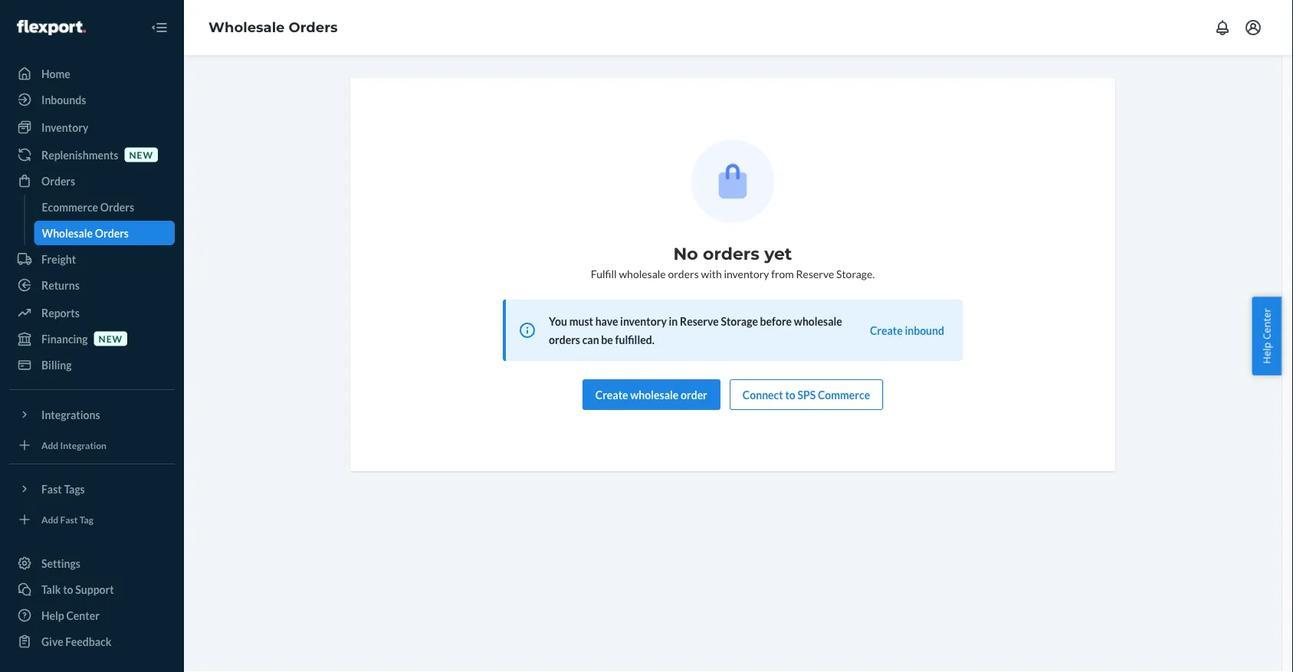 Task type: locate. For each thing, give the bounding box(es) containing it.
inbounds
[[41, 93, 86, 106]]

2 horizontal spatial orders
[[703, 243, 760, 264]]

reports
[[41, 306, 80, 319]]

can
[[582, 333, 599, 346]]

orders down you
[[549, 333, 580, 346]]

0 vertical spatial wholesale orders link
[[209, 19, 338, 36]]

0 vertical spatial inventory
[[724, 267, 769, 280]]

help center button
[[1252, 297, 1282, 376]]

help center inside help center link
[[41, 609, 100, 622]]

1 vertical spatial to
[[63, 583, 73, 596]]

0 vertical spatial help center
[[1260, 308, 1274, 364]]

must
[[569, 315, 593, 328]]

reports link
[[9, 301, 175, 325]]

sps
[[798, 388, 816, 401]]

orders down no
[[668, 267, 699, 280]]

2 vertical spatial orders
[[549, 333, 580, 346]]

to right talk
[[63, 583, 73, 596]]

1 vertical spatial new
[[99, 333, 123, 344]]

0 vertical spatial new
[[129, 149, 153, 160]]

yet
[[764, 243, 792, 264]]

create for create inbound
[[870, 324, 903, 337]]

inventory
[[724, 267, 769, 280], [620, 315, 667, 328]]

0 horizontal spatial new
[[99, 333, 123, 344]]

wholesale orders
[[209, 19, 338, 36], [42, 227, 129, 240]]

1 vertical spatial wholesale orders link
[[34, 221, 175, 245]]

2 add from the top
[[41, 514, 58, 525]]

create inside button
[[870, 324, 903, 337]]

reserve right from
[[796, 267, 834, 280]]

new up "orders" link
[[129, 149, 153, 160]]

add left integration
[[41, 440, 58, 451]]

with
[[701, 267, 722, 280]]

empty list image
[[691, 140, 775, 223]]

create inside button
[[595, 388, 628, 401]]

replenishments
[[41, 148, 118, 161]]

talk to support
[[41, 583, 114, 596]]

orders
[[289, 19, 338, 36], [41, 174, 75, 187], [100, 200, 134, 214], [95, 227, 129, 240]]

create wholesale order button
[[582, 379, 721, 410]]

add integration link
[[9, 433, 175, 458]]

0 vertical spatial wholesale orders
[[209, 19, 338, 36]]

1 horizontal spatial center
[[1260, 308, 1274, 340]]

to left sps
[[785, 388, 796, 401]]

give feedback
[[41, 635, 111, 648]]

center
[[1260, 308, 1274, 340], [66, 609, 100, 622]]

give
[[41, 635, 63, 648]]

financing
[[41, 332, 88, 345]]

add for add integration
[[41, 440, 58, 451]]

1 vertical spatial wholesale
[[42, 227, 93, 240]]

1 horizontal spatial wholesale orders
[[209, 19, 338, 36]]

help center
[[1260, 308, 1274, 364], [41, 609, 100, 622]]

1 add from the top
[[41, 440, 58, 451]]

0 horizontal spatial orders
[[549, 333, 580, 346]]

give feedback button
[[9, 629, 175, 654]]

1 vertical spatial create
[[595, 388, 628, 401]]

2 vertical spatial wholesale
[[630, 388, 679, 401]]

create
[[870, 324, 903, 337], [595, 388, 628, 401]]

1 vertical spatial reserve
[[680, 315, 719, 328]]

settings
[[41, 557, 80, 570]]

to
[[785, 388, 796, 401], [63, 583, 73, 596]]

0 vertical spatial center
[[1260, 308, 1274, 340]]

1 horizontal spatial help
[[1260, 342, 1274, 364]]

0 horizontal spatial help
[[41, 609, 64, 622]]

0 horizontal spatial reserve
[[680, 315, 719, 328]]

add fast tag
[[41, 514, 93, 525]]

0 horizontal spatial to
[[63, 583, 73, 596]]

1 vertical spatial help
[[41, 609, 64, 622]]

integrations
[[41, 408, 100, 421]]

connect to sps commerce link
[[730, 379, 883, 410]]

to for support
[[63, 583, 73, 596]]

orders up with
[[703, 243, 760, 264]]

fast inside dropdown button
[[41, 483, 62, 496]]

wholesale inside you must have inventory in reserve storage before wholesale orders can be fulfilled.
[[794, 315, 842, 328]]

reserve right in
[[680, 315, 719, 328]]

wholesale left order
[[630, 388, 679, 401]]

freight
[[41, 253, 76, 266]]

1 vertical spatial add
[[41, 514, 58, 525]]

returns
[[41, 279, 80, 292]]

new
[[129, 149, 153, 160], [99, 333, 123, 344]]

0 vertical spatial add
[[41, 440, 58, 451]]

create left inbound
[[870, 324, 903, 337]]

0 vertical spatial wholesale
[[209, 19, 285, 36]]

create down be
[[595, 388, 628, 401]]

1 horizontal spatial inventory
[[724, 267, 769, 280]]

wholesale right the fulfill
[[619, 267, 666, 280]]

reserve
[[796, 267, 834, 280], [680, 315, 719, 328]]

fulfill
[[591, 267, 617, 280]]

fast left tags
[[41, 483, 62, 496]]

0 vertical spatial fast
[[41, 483, 62, 496]]

orders inside you must have inventory in reserve storage before wholesale orders can be fulfilled.
[[549, 333, 580, 346]]

returns link
[[9, 273, 175, 297]]

ecommerce orders link
[[34, 195, 175, 219]]

open account menu image
[[1244, 18, 1263, 37]]

create inbound button
[[870, 323, 944, 338]]

center inside button
[[1260, 308, 1274, 340]]

1 vertical spatial wholesale
[[794, 315, 842, 328]]

help center inside help center button
[[1260, 308, 1274, 364]]

0 horizontal spatial center
[[66, 609, 100, 622]]

1 horizontal spatial new
[[129, 149, 153, 160]]

0 vertical spatial to
[[785, 388, 796, 401]]

help
[[1260, 342, 1274, 364], [41, 609, 64, 622]]

create wholesale order
[[595, 388, 707, 401]]

wholesale
[[619, 267, 666, 280], [794, 315, 842, 328], [630, 388, 679, 401]]

1 horizontal spatial help center
[[1260, 308, 1274, 364]]

fast
[[41, 483, 62, 496], [60, 514, 78, 525]]

add down fast tags
[[41, 514, 58, 525]]

fast left tag
[[60, 514, 78, 525]]

inventory right with
[[724, 267, 769, 280]]

1 vertical spatial help center
[[41, 609, 100, 622]]

wholesale inside no orders yet fulfill wholesale orders with inventory from reserve storage.
[[619, 267, 666, 280]]

0 horizontal spatial wholesale orders link
[[34, 221, 175, 245]]

talk to support button
[[9, 577, 175, 602]]

0 vertical spatial create
[[870, 324, 903, 337]]

no orders yet fulfill wholesale orders with inventory from reserve storage.
[[591, 243, 875, 280]]

1 horizontal spatial to
[[785, 388, 796, 401]]

integration
[[60, 440, 107, 451]]

0 horizontal spatial wholesale
[[42, 227, 93, 240]]

wholesale right before
[[794, 315, 842, 328]]

0 vertical spatial reserve
[[796, 267, 834, 280]]

0 vertical spatial help
[[1260, 342, 1274, 364]]

connect
[[743, 388, 783, 401]]

0 horizontal spatial help center
[[41, 609, 100, 622]]

1 horizontal spatial wholesale orders link
[[209, 19, 338, 36]]

1 horizontal spatial reserve
[[796, 267, 834, 280]]

0 horizontal spatial create
[[595, 388, 628, 401]]

new down reports link
[[99, 333, 123, 344]]

1 horizontal spatial orders
[[668, 267, 699, 280]]

add
[[41, 440, 58, 451], [41, 514, 58, 525]]

be
[[601, 333, 613, 346]]

1 vertical spatial inventory
[[620, 315, 667, 328]]

billing
[[41, 358, 72, 371]]

0 horizontal spatial inventory
[[620, 315, 667, 328]]

create for create wholesale order
[[595, 388, 628, 401]]

orders
[[703, 243, 760, 264], [668, 267, 699, 280], [549, 333, 580, 346]]

wholesale
[[209, 19, 285, 36], [42, 227, 93, 240]]

0 horizontal spatial wholesale orders
[[42, 227, 129, 240]]

inventory up fulfilled.
[[620, 315, 667, 328]]

wholesale orders link
[[209, 19, 338, 36], [34, 221, 175, 245]]

fast tags
[[41, 483, 85, 496]]

1 horizontal spatial create
[[870, 324, 903, 337]]

before
[[760, 315, 792, 328]]

0 vertical spatial wholesale
[[619, 267, 666, 280]]

1 horizontal spatial wholesale
[[209, 19, 285, 36]]

1 vertical spatial fast
[[60, 514, 78, 525]]



Task type: vqa. For each thing, say whether or not it's contained in the screenshot.
to associated with Support
yes



Task type: describe. For each thing, give the bounding box(es) containing it.
inventory inside no orders yet fulfill wholesale orders with inventory from reserve storage.
[[724, 267, 769, 280]]

connect to sps commerce button
[[730, 379, 883, 410]]

billing link
[[9, 353, 175, 377]]

storage
[[721, 315, 758, 328]]

reserve inside no orders yet fulfill wholesale orders with inventory from reserve storage.
[[796, 267, 834, 280]]

feedback
[[65, 635, 111, 648]]

ecommerce
[[42, 200, 98, 214]]

talk
[[41, 583, 61, 596]]

tag
[[80, 514, 93, 525]]

in
[[669, 315, 678, 328]]

open notifications image
[[1214, 18, 1232, 37]]

orders link
[[9, 169, 175, 193]]

0 vertical spatial orders
[[703, 243, 760, 264]]

close navigation image
[[150, 18, 169, 37]]

inventory link
[[9, 115, 175, 140]]

ecommerce orders
[[42, 200, 134, 214]]

from
[[771, 267, 794, 280]]

new for financing
[[99, 333, 123, 344]]

order
[[681, 388, 707, 401]]

1 vertical spatial wholesale orders
[[42, 227, 129, 240]]

inbound
[[905, 324, 944, 337]]

settings link
[[9, 551, 175, 576]]

fast tags button
[[9, 477, 175, 501]]

inventory
[[41, 121, 88, 134]]

commerce
[[818, 388, 870, 401]]

home link
[[9, 61, 175, 86]]

add fast tag link
[[9, 508, 175, 532]]

help center link
[[9, 603, 175, 628]]

inbounds link
[[9, 87, 175, 112]]

have
[[595, 315, 618, 328]]

create inbound
[[870, 324, 944, 337]]

you must have inventory in reserve storage before wholesale orders can be fulfilled.
[[549, 315, 842, 346]]

integrations button
[[9, 402, 175, 427]]

new for replenishments
[[129, 149, 153, 160]]

fulfilled.
[[615, 333, 655, 346]]

connect to sps commerce
[[743, 388, 870, 401]]

inventory inside you must have inventory in reserve storage before wholesale orders can be fulfilled.
[[620, 315, 667, 328]]

to for sps
[[785, 388, 796, 401]]

freight link
[[9, 247, 175, 271]]

wholesale inside create wholesale order button
[[630, 388, 679, 401]]

tags
[[64, 483, 85, 496]]

support
[[75, 583, 114, 596]]

create wholesale order link
[[582, 379, 721, 410]]

reserve inside you must have inventory in reserve storage before wholesale orders can be fulfilled.
[[680, 315, 719, 328]]

storage.
[[836, 267, 875, 280]]

home
[[41, 67, 70, 80]]

flexport logo image
[[17, 20, 86, 35]]

add for add fast tag
[[41, 514, 58, 525]]

1 vertical spatial center
[[66, 609, 100, 622]]

add integration
[[41, 440, 107, 451]]

no
[[674, 243, 698, 264]]

you
[[549, 315, 567, 328]]

1 vertical spatial orders
[[668, 267, 699, 280]]

help inside button
[[1260, 342, 1274, 364]]



